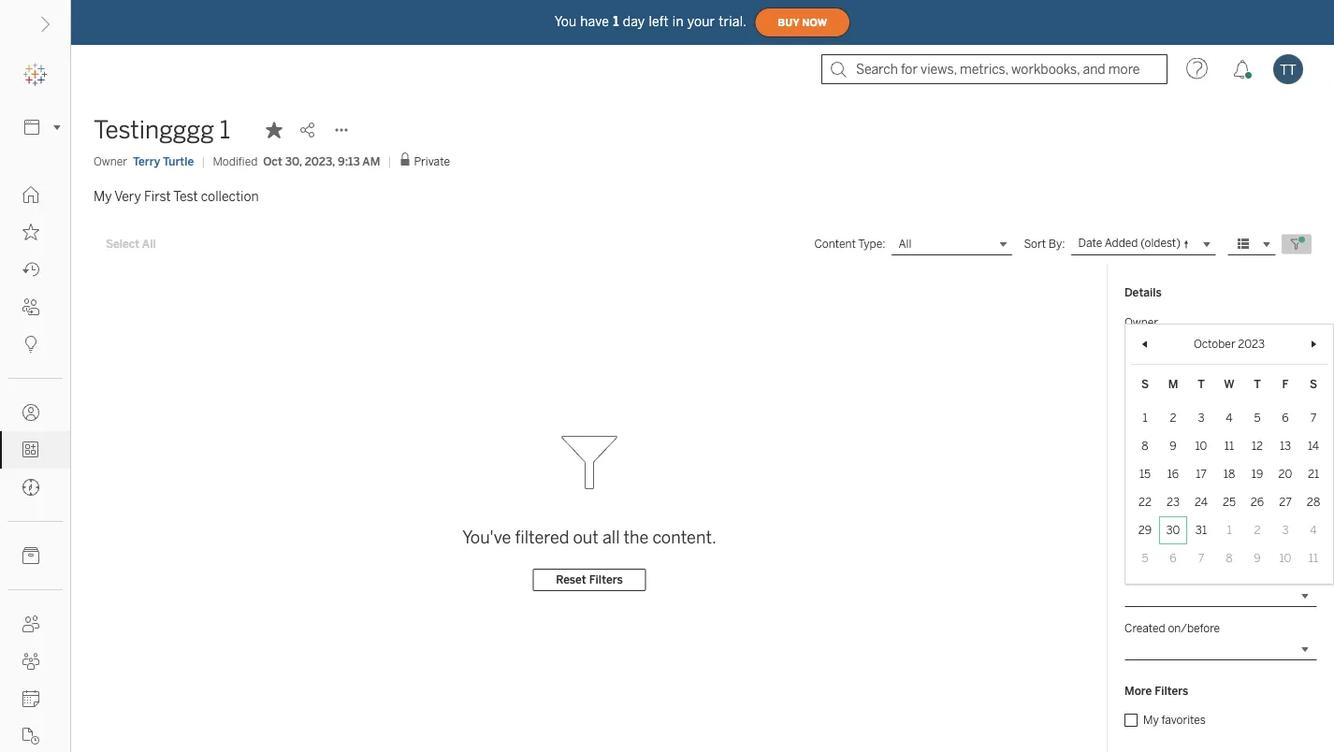 Task type: locate. For each thing, give the bounding box(es) containing it.
modified up collection
[[213, 154, 258, 168]]

owner terry turtle | modified oct 30, 2023, 9:13 am |
[[94, 154, 392, 168]]

created down 'created on/after'
[[1125, 621, 1166, 635]]

0 horizontal spatial t column header
[[1187, 370, 1215, 399]]

0 vertical spatial 10
[[1195, 439, 1207, 453]]

1 horizontal spatial s
[[1310, 378, 1317, 391]]

type:
[[858, 237, 886, 251]]

0 horizontal spatial filters
[[589, 573, 623, 587]]

|
[[201, 154, 205, 168], [388, 154, 392, 168]]

row
[[1131, 404, 1328, 432], [1131, 432, 1328, 460], [1131, 460, 1328, 488], [1131, 488, 1328, 516], [1131, 516, 1328, 544], [1131, 544, 1328, 573]]

10 inside friday, november 10, 2023 "cell"
[[1279, 552, 1292, 565]]

owner down details
[[1125, 315, 1158, 329]]

all
[[602, 528, 620, 548]]

9 right wednesday, november 8, 2023 cell
[[1254, 552, 1261, 565]]

2 for thursday, november 2, 2023 "cell"
[[1254, 524, 1261, 537]]

1 vertical spatial 9
[[1254, 552, 1261, 565]]

thursday, november 2, 2023 cell
[[1243, 516, 1271, 544]]

t column header right w on the right
[[1243, 370, 1271, 399]]

Created on/after text field
[[1125, 585, 1317, 607]]

2 t from the left
[[1254, 378, 1261, 391]]

out
[[573, 528, 599, 548]]

15
[[1139, 468, 1151, 481]]

0 horizontal spatial all
[[142, 237, 156, 251]]

filters right reset
[[589, 573, 623, 587]]

8 right the tuesday, november 7, 2023 cell
[[1226, 552, 1233, 565]]

10 inside tuesday, october 10, 2023 "cell"
[[1195, 439, 1207, 453]]

8 down sunday, october 1, 2023 cell at the right bottom of the page
[[1142, 439, 1149, 453]]

clear button down 27
[[1273, 512, 1317, 530]]

on/before
[[1172, 515, 1224, 528], [1168, 621, 1220, 635]]

modified for modified on/before
[[1125, 515, 1169, 528]]

reset
[[556, 573, 586, 587]]

my favorites
[[1143, 713, 1206, 727]]

all right type:
[[899, 237, 912, 251]]

0 vertical spatial modified
[[213, 154, 258, 168]]

modified on/after
[[1125, 461, 1214, 475]]

9 inside cell
[[1254, 552, 1261, 565]]

my down more filters
[[1143, 713, 1159, 727]]

29
[[1138, 524, 1152, 537]]

my
[[94, 188, 112, 204], [1143, 713, 1159, 727]]

friday, october 6, 2023 cell
[[1271, 404, 1300, 432]]

s left m column header
[[1141, 378, 1149, 391]]

0 vertical spatial created
[[1125, 568, 1166, 581]]

Created on/before text field
[[1125, 638, 1317, 660]]

0 horizontal spatial 3
[[1198, 411, 1205, 425]]

s right f
[[1310, 378, 1317, 391]]

5
[[1254, 411, 1261, 425], [1142, 552, 1148, 565]]

1 right the '31'
[[1227, 524, 1232, 537]]

1 horizontal spatial 8
[[1226, 552, 1233, 565]]

6 up 'created on/after'
[[1170, 552, 1177, 565]]

0 vertical spatial 5
[[1254, 411, 1261, 425]]

11 inside cell
[[1309, 552, 1318, 565]]

my for my favorites
[[1143, 713, 1159, 727]]

0 horizontal spatial 2
[[1170, 411, 1177, 425]]

5 up 'created on/after'
[[1142, 552, 1148, 565]]

buy
[[778, 17, 799, 28]]

0 horizontal spatial 8
[[1142, 439, 1149, 453]]

10 right monday, october 9, 2023 cell
[[1195, 439, 1207, 453]]

0 horizontal spatial |
[[201, 154, 205, 168]]

tuesday, october 10, 2023 cell
[[1187, 432, 1215, 460]]

1 clear button from the top
[[1273, 458, 1317, 477]]

details
[[1125, 286, 1162, 299]]

tuesday, october 31, 2023 cell
[[1187, 516, 1215, 544]]

2 | from the left
[[388, 154, 392, 168]]

30,
[[285, 154, 302, 168]]

11 inside "cell"
[[1225, 439, 1234, 453]]

1 horizontal spatial 6
[[1282, 411, 1289, 425]]

t right w on the right
[[1254, 378, 1261, 391]]

0 vertical spatial filters
[[589, 573, 623, 587]]

1 row from the top
[[1131, 404, 1328, 432]]

3 row from the top
[[1131, 460, 1328, 488]]

clear button down the 13
[[1273, 458, 1317, 477]]

| right "turtle"
[[201, 154, 205, 168]]

1 horizontal spatial 4
[[1310, 524, 1317, 537]]

clear down the 13
[[1282, 461, 1309, 475]]

0 horizontal spatial 7
[[1198, 552, 1204, 565]]

thursday, october 26, 2023 cell
[[1243, 488, 1271, 516]]

sort by:
[[1024, 237, 1065, 251]]

monday, november 6, 2023 cell
[[1159, 544, 1187, 573]]

s column header left m
[[1131, 370, 1159, 399]]

0 vertical spatial 11
[[1225, 439, 1234, 453]]

1 vertical spatial clear
[[1282, 514, 1309, 528]]

terry turtle link
[[133, 153, 194, 170]]

10
[[1195, 439, 1207, 453], [1279, 552, 1292, 565]]

created down the sunday, october 29, 2023 cell
[[1125, 568, 1166, 581]]

0 vertical spatial clear button
[[1273, 458, 1317, 477]]

tuesday, october 17, 2023 cell
[[1187, 460, 1215, 488]]

0 horizontal spatial 6
[[1170, 552, 1177, 565]]

date
[[1078, 236, 1102, 250], [1125, 432, 1150, 445]]

1
[[613, 14, 619, 29], [220, 116, 230, 145], [1143, 411, 1148, 425], [1227, 524, 1232, 537]]

tuesday, october 3, 2023 cell
[[1187, 404, 1215, 432]]

9 for monday, october 9, 2023 cell
[[1170, 439, 1177, 453]]

content
[[814, 237, 856, 251]]

t column header right m
[[1187, 370, 1215, 399]]

all
[[142, 237, 156, 251], [899, 237, 912, 251]]

on/after
[[1172, 461, 1214, 475], [1168, 568, 1211, 581]]

1 vertical spatial on/after
[[1168, 568, 1211, 581]]

0 vertical spatial my
[[94, 188, 112, 204]]

9 inside cell
[[1170, 439, 1177, 453]]

0 vertical spatial 9
[[1170, 439, 1177, 453]]

0 horizontal spatial owner
[[94, 154, 127, 168]]

main navigation. press the up and down arrow keys to access links. element
[[0, 176, 70, 752]]

filters
[[589, 573, 623, 587], [1155, 684, 1189, 698]]

11
[[1225, 439, 1234, 453], [1309, 552, 1318, 565]]

s for 1st 's' column header
[[1141, 378, 1149, 391]]

1 vertical spatial 8
[[1226, 552, 1233, 565]]

filters up my favorites on the bottom of page
[[1155, 684, 1189, 698]]

modified down sunday, october 8, 2023 cell
[[1125, 461, 1169, 475]]

4
[[1226, 411, 1233, 425], [1310, 524, 1317, 537]]

modified for modified on/after
[[1125, 461, 1169, 475]]

navigation panel element
[[0, 56, 70, 752]]

6 for monday, november 6, 2023 cell
[[1170, 552, 1177, 565]]

1 vertical spatial 4
[[1310, 524, 1317, 537]]

1 horizontal spatial t column header
[[1243, 370, 1271, 399]]

0 vertical spatial 8
[[1142, 439, 1149, 453]]

1 vertical spatial 2
[[1254, 524, 1261, 537]]

0 horizontal spatial s
[[1141, 378, 1149, 391]]

1 vertical spatial date
[[1125, 432, 1150, 445]]

tuesday, october 24, 2023 cell
[[1187, 488, 1215, 516]]

t
[[1198, 378, 1205, 391], [1254, 378, 1261, 391]]

1 clear from the top
[[1282, 461, 1309, 475]]

30
[[1166, 524, 1180, 537]]

1 horizontal spatial 10
[[1279, 552, 1292, 565]]

1 horizontal spatial 7
[[1311, 411, 1317, 425]]

1 horizontal spatial 5
[[1254, 411, 1261, 425]]

10 right thursday, november 9, 2023 cell
[[1279, 552, 1292, 565]]

on/after up created on/after text field
[[1168, 568, 1211, 581]]

5 up 12 in the right bottom of the page
[[1254, 411, 1261, 425]]

on/before for created on/before
[[1168, 621, 1220, 635]]

1 t from the left
[[1198, 378, 1205, 391]]

wednesday, october 25, 2023 cell
[[1215, 488, 1243, 516]]

22
[[1139, 496, 1152, 509]]

7 right 'friday, october 6, 2023' cell
[[1311, 411, 1317, 425]]

tag
[[1125, 369, 1143, 382]]

2 inside cell
[[1170, 411, 1177, 425]]

0 vertical spatial date
[[1078, 236, 1102, 250]]

1 horizontal spatial t
[[1254, 378, 1261, 391]]

1 all from the left
[[142, 237, 156, 251]]

4 right friday, november 3, 2023 "cell"
[[1310, 524, 1317, 537]]

1 vertical spatial on/before
[[1168, 621, 1220, 635]]

1 left day
[[613, 14, 619, 29]]

1 vertical spatial 3
[[1282, 524, 1289, 537]]

thursday, october 12, 2023 cell
[[1243, 432, 1271, 460]]

0 horizontal spatial t
[[1198, 378, 1205, 391]]

monday, october 2, 2023 cell
[[1159, 404, 1187, 432]]

4 for wednesday, october 4, 2023 cell
[[1226, 411, 1233, 425]]

3 right monday, october 2, 2023 cell
[[1198, 411, 1205, 425]]

0 vertical spatial clear
[[1282, 461, 1309, 475]]

16
[[1167, 468, 1179, 481]]

7 for saturday, october 7, 2023 cell
[[1311, 411, 1317, 425]]

10 for friday, november 10, 2023 "cell"
[[1279, 552, 1292, 565]]

owner left "terry"
[[94, 154, 127, 168]]

all button
[[891, 233, 1013, 255]]

on/before for modified on/before
[[1172, 515, 1224, 528]]

1 up owner terry turtle | modified oct 30, 2023, 9:13 am |
[[220, 116, 230, 145]]

t column header
[[1187, 370, 1215, 399], [1243, 370, 1271, 399]]

5 for thursday, october 5, 2023 cell
[[1254, 411, 1261, 425]]

3 right thursday, november 2, 2023 "cell"
[[1282, 524, 1289, 537]]

7 right monday, november 6, 2023 cell
[[1198, 552, 1204, 565]]

my left the very
[[94, 188, 112, 204]]

1 horizontal spatial owner
[[1125, 315, 1158, 329]]

2 clear from the top
[[1282, 514, 1309, 528]]

0 horizontal spatial s column header
[[1131, 370, 1159, 399]]

tuesday, november 7, 2023 cell
[[1187, 544, 1215, 573]]

0 horizontal spatial 10
[[1195, 439, 1207, 453]]

m
[[1168, 378, 1178, 391]]

8 for sunday, october 8, 2023 cell
[[1142, 439, 1149, 453]]

date left added
[[1078, 236, 1102, 250]]

wednesday, october 4, 2023 cell
[[1215, 404, 1243, 432]]

9 for thursday, november 9, 2023 cell
[[1254, 552, 1261, 565]]

0 vertical spatial 4
[[1226, 411, 1233, 425]]

0 vertical spatial 2
[[1170, 411, 1177, 425]]

6 for 'friday, october 6, 2023' cell
[[1282, 411, 1289, 425]]

1 vertical spatial owner
[[1125, 315, 1158, 329]]

| right am
[[388, 154, 392, 168]]

2 inside "cell"
[[1254, 524, 1261, 537]]

on/after down tuesday, october 10, 2023 "cell"
[[1172, 461, 1214, 475]]

2 created from the top
[[1125, 621, 1166, 635]]

filters inside button
[[589, 573, 623, 587]]

am
[[362, 154, 380, 168]]

17
[[1196, 468, 1207, 481]]

on/before down 24
[[1172, 515, 1224, 528]]

1 created from the top
[[1125, 568, 1166, 581]]

october 2023 grid
[[1131, 370, 1328, 573]]

1 vertical spatial 7
[[1198, 552, 1204, 565]]

0 vertical spatial 3
[[1198, 411, 1205, 425]]

1 left monday, october 2, 2023 cell
[[1143, 411, 1148, 425]]

modified down 22
[[1125, 515, 1169, 528]]

day
[[623, 14, 645, 29]]

10 for tuesday, october 10, 2023 "cell"
[[1195, 439, 1207, 453]]

0 vertical spatial on/before
[[1172, 515, 1224, 528]]

2 vertical spatial modified
[[1125, 515, 1169, 528]]

content type:
[[814, 237, 886, 251]]

1 horizontal spatial date
[[1125, 432, 1150, 445]]

clear
[[1282, 461, 1309, 475], [1282, 514, 1309, 528]]

date added (oldest) button
[[1071, 233, 1216, 255]]

7 for the tuesday, november 7, 2023 cell
[[1198, 552, 1204, 565]]

0 vertical spatial 7
[[1311, 411, 1317, 425]]

2 all from the left
[[899, 237, 912, 251]]

0 vertical spatial owner
[[94, 154, 127, 168]]

5 row from the top
[[1131, 516, 1328, 544]]

t right m column header
[[1198, 378, 1205, 391]]

favorites
[[1162, 713, 1206, 727]]

0 horizontal spatial 9
[[1170, 439, 1177, 453]]

on/before up created on/before text box
[[1168, 621, 1220, 635]]

0 vertical spatial 6
[[1282, 411, 1289, 425]]

1 horizontal spatial all
[[899, 237, 912, 251]]

1 horizontal spatial 11
[[1309, 552, 1318, 565]]

8
[[1142, 439, 1149, 453], [1226, 552, 1233, 565]]

27
[[1279, 496, 1292, 509]]

list view image
[[1235, 236, 1252, 253]]

3 inside "cell"
[[1282, 524, 1289, 537]]

4 row from the top
[[1131, 488, 1328, 516]]

1 s from the left
[[1141, 378, 1149, 391]]

9 up the modified on/after
[[1170, 439, 1177, 453]]

0 vertical spatial on/after
[[1172, 461, 1214, 475]]

0 horizontal spatial 5
[[1142, 552, 1148, 565]]

1 horizontal spatial filters
[[1155, 684, 1189, 698]]

monday, october 9, 2023 cell
[[1159, 432, 1187, 460]]

left
[[649, 14, 669, 29]]

1 horizontal spatial 3
[[1282, 524, 1289, 537]]

1 horizontal spatial s column header
[[1300, 370, 1328, 399]]

6 row from the top
[[1131, 544, 1328, 573]]

2 row from the top
[[1131, 432, 1328, 460]]

1 | from the left
[[201, 154, 205, 168]]

by:
[[1049, 237, 1065, 251]]

t for first "t" column header from right
[[1254, 378, 1261, 391]]

3 for friday, november 3, 2023 "cell"
[[1282, 524, 1289, 537]]

0 horizontal spatial 11
[[1225, 439, 1234, 453]]

1 vertical spatial my
[[1143, 713, 1159, 727]]

filters for reset filters
[[589, 573, 623, 587]]

11 down saturday, november 4, 2023 cell on the right of the page
[[1309, 552, 1318, 565]]

owner
[[94, 154, 127, 168], [1125, 315, 1158, 329]]

private
[[414, 155, 450, 168]]

owner for owner terry turtle | modified oct 30, 2023, 9:13 am |
[[94, 154, 127, 168]]

3
[[1198, 411, 1205, 425], [1282, 524, 1289, 537]]

4 right tuesday, october 3, 2023 cell
[[1226, 411, 1233, 425]]

0 horizontal spatial my
[[94, 188, 112, 204]]

1 horizontal spatial 9
[[1254, 552, 1261, 565]]

2 s from the left
[[1310, 378, 1317, 391]]

1 vertical spatial 11
[[1309, 552, 1318, 565]]

monday, october 23, 2023 cell
[[1159, 488, 1187, 516]]

s column header
[[1131, 370, 1159, 399], [1300, 370, 1328, 399]]

1 vertical spatial clear button
[[1273, 512, 1317, 530]]

1 vertical spatial filters
[[1155, 684, 1189, 698]]

2 up monday, october 9, 2023 cell
[[1170, 411, 1177, 425]]

0 horizontal spatial date
[[1078, 236, 1102, 250]]

1 vertical spatial 5
[[1142, 552, 1148, 565]]

clear button
[[1273, 458, 1317, 477], [1273, 512, 1317, 530]]

date up sunday, october 15, 2023 cell
[[1125, 432, 1150, 445]]

reset filters
[[556, 573, 623, 587]]

1 horizontal spatial my
[[1143, 713, 1159, 727]]

select
[[106, 237, 140, 251]]

s column header right f
[[1300, 370, 1328, 399]]

select all button
[[94, 233, 168, 255]]

2 left friday, november 3, 2023 "cell"
[[1254, 524, 1261, 537]]

clear down 27
[[1282, 514, 1309, 528]]

row header
[[1131, 370, 1328, 399]]

3 inside cell
[[1198, 411, 1205, 425]]

in
[[673, 14, 684, 29]]

1 horizontal spatial 2
[[1254, 524, 1261, 537]]

clear for first clear button from the top of the page
[[1282, 461, 1309, 475]]

1 horizontal spatial |
[[388, 154, 392, 168]]

s
[[1141, 378, 1149, 391], [1310, 378, 1317, 391]]

first
[[144, 188, 171, 204]]

1 vertical spatial 10
[[1279, 552, 1292, 565]]

select all
[[106, 237, 156, 251]]

1 vertical spatial modified
[[1125, 461, 1169, 475]]

row containing 15
[[1131, 460, 1328, 488]]

f column header
[[1271, 370, 1300, 399]]

date inside popup button
[[1078, 236, 1102, 250]]

collection
[[201, 188, 259, 204]]

18
[[1224, 468, 1235, 481]]

1 vertical spatial 6
[[1170, 552, 1177, 565]]

9:13
[[338, 154, 360, 168]]

1 vertical spatial created
[[1125, 621, 1166, 635]]

all right "select" at the left of the page
[[142, 237, 156, 251]]

6 right thursday, october 5, 2023 cell
[[1282, 411, 1289, 425]]

2
[[1170, 411, 1177, 425], [1254, 524, 1261, 537]]

11 down wednesday, october 4, 2023 cell
[[1225, 439, 1234, 453]]

friday, november 3, 2023 cell
[[1271, 516, 1300, 544]]

monday, october 16, 2023 cell
[[1159, 460, 1187, 488]]

0 horizontal spatial 4
[[1226, 411, 1233, 425]]

thursday, october 5, 2023 cell
[[1243, 404, 1271, 432]]



Task type: describe. For each thing, give the bounding box(es) containing it.
saturday, november 11, 2023 cell
[[1300, 544, 1328, 573]]

friday, november 10, 2023 cell
[[1271, 544, 1300, 573]]

clear for first clear button from the bottom
[[1282, 514, 1309, 528]]

you have 1 day left in your trial.
[[555, 14, 747, 29]]

Search for views, metrics, workbooks, and more text field
[[821, 54, 1168, 84]]

oct
[[263, 154, 282, 168]]

the
[[624, 528, 649, 548]]

filtered
[[515, 528, 569, 548]]

2023,
[[305, 154, 335, 168]]

friday, october 13, 2023 cell
[[1271, 432, 1300, 460]]

sunday, october 22, 2023 cell
[[1131, 488, 1159, 516]]

saturday, october 7, 2023 cell
[[1300, 404, 1328, 432]]

thursday, october 19, 2023 cell
[[1243, 460, 1271, 488]]

2 for monday, october 2, 2023 cell
[[1170, 411, 1177, 425]]

23
[[1167, 496, 1180, 509]]

t for second "t" column header from the right
[[1198, 378, 1205, 391]]

5 for sunday, november 5, 2023 cell
[[1142, 552, 1148, 565]]

w column header
[[1215, 370, 1243, 399]]

11 for saturday, november 11, 2023 cell
[[1309, 552, 1318, 565]]

row header containing s
[[1131, 370, 1328, 399]]

my very first test collection
[[94, 188, 259, 204]]

october
[[1194, 337, 1236, 351]]

added
[[1105, 236, 1138, 250]]

have
[[580, 14, 609, 29]]

now
[[802, 17, 827, 28]]

2023
[[1238, 337, 1265, 351]]

sunday, october 15, 2023 cell
[[1131, 460, 1159, 488]]

you
[[555, 14, 577, 29]]

25
[[1223, 496, 1236, 509]]

sunday, october 1, 2023 cell
[[1131, 404, 1159, 432]]

turtle
[[163, 154, 194, 168]]

friday, october 20, 2023 cell
[[1271, 460, 1300, 488]]

created for created on/before
[[1125, 621, 1166, 635]]

f
[[1282, 378, 1289, 391]]

31
[[1196, 524, 1207, 537]]

row containing 5
[[1131, 544, 1328, 573]]

created for created on/after
[[1125, 568, 1166, 581]]

m column header
[[1159, 370, 1187, 399]]

created on/after
[[1125, 568, 1211, 581]]

terry
[[133, 154, 160, 168]]

reset filters button
[[533, 569, 646, 591]]

buy now
[[778, 17, 827, 28]]

more
[[1125, 684, 1152, 698]]

1 t column header from the left
[[1187, 370, 1215, 399]]

row containing 29
[[1131, 516, 1328, 544]]

you've filtered out all the content.
[[462, 528, 717, 548]]

all inside button
[[142, 237, 156, 251]]

monday, october 30, 2023 cell
[[1159, 516, 1187, 544]]

your
[[687, 14, 715, 29]]

saturday, october 21, 2023 cell
[[1300, 460, 1328, 488]]

sunday, october 29, 2023 cell
[[1131, 516, 1159, 544]]

wednesday, november 1, 2023 cell
[[1215, 516, 1243, 544]]

content.
[[653, 528, 717, 548]]

12
[[1252, 439, 1263, 453]]

11 for the wednesday, october 11, 2023 "cell"
[[1225, 439, 1234, 453]]

sunday, november 5, 2023 cell
[[1131, 544, 1159, 573]]

4 for saturday, november 4, 2023 cell on the right of the page
[[1310, 524, 1317, 537]]

row containing 1
[[1131, 404, 1328, 432]]

date for date added (oldest)
[[1078, 236, 1102, 250]]

1 inside cell
[[1143, 411, 1148, 425]]

modified on/before
[[1125, 515, 1224, 528]]

saturday, october 28, 2023 cell
[[1300, 488, 1328, 516]]

28
[[1307, 496, 1320, 509]]

filters for more filters
[[1155, 684, 1189, 698]]

october 2023
[[1194, 337, 1265, 351]]

wednesday, october 11, 2023 cell
[[1215, 432, 1243, 460]]

saturday, november 4, 2023 cell
[[1300, 516, 1328, 544]]

row containing 8
[[1131, 432, 1328, 460]]

october 2023 heading
[[1194, 337, 1265, 351]]

3 for tuesday, october 3, 2023 cell
[[1198, 411, 1205, 425]]

testingggg 1
[[94, 116, 230, 145]]

owner for owner
[[1125, 315, 1158, 329]]

created on/before
[[1125, 621, 1220, 635]]

on/after for modified on/after
[[1172, 461, 1214, 475]]

you've
[[462, 528, 511, 548]]

thursday, november 9, 2023 cell
[[1243, 544, 1271, 573]]

date added (oldest)
[[1078, 236, 1181, 250]]

sort
[[1024, 237, 1046, 251]]

saturday, october 14, 2023 cell
[[1300, 432, 1328, 460]]

26
[[1251, 496, 1264, 509]]

wednesday, november 8, 2023 cell
[[1215, 544, 1243, 573]]

test
[[173, 188, 198, 204]]

2 s column header from the left
[[1300, 370, 1328, 399]]

trial.
[[719, 14, 747, 29]]

s for 1st 's' column header from the right
[[1310, 378, 1317, 391]]

on/after for created on/after
[[1168, 568, 1211, 581]]

row containing 22
[[1131, 488, 1328, 516]]

my for my very first test collection
[[94, 188, 112, 204]]

2 clear button from the top
[[1273, 512, 1317, 530]]

2 t column header from the left
[[1243, 370, 1271, 399]]

13
[[1280, 439, 1291, 453]]

more filters
[[1125, 684, 1189, 698]]

20
[[1279, 468, 1292, 481]]

sunday, october 8, 2023 cell
[[1131, 432, 1159, 460]]

1 s column header from the left
[[1131, 370, 1159, 399]]

all inside popup button
[[899, 237, 912, 251]]

24
[[1195, 496, 1208, 509]]

friday, october 27, 2023 cell
[[1271, 488, 1300, 516]]

21
[[1308, 468, 1319, 481]]

19
[[1252, 468, 1263, 481]]

8 for wednesday, november 8, 2023 cell
[[1226, 552, 1233, 565]]

wednesday, october 18, 2023 cell
[[1215, 460, 1243, 488]]

very
[[114, 188, 141, 204]]

buy now button
[[754, 7, 851, 37]]

testingggg
[[94, 116, 214, 145]]

date for date
[[1125, 432, 1150, 445]]

14
[[1308, 439, 1319, 453]]

1 inside "cell"
[[1227, 524, 1232, 537]]

w
[[1224, 378, 1235, 391]]

(oldest)
[[1141, 236, 1181, 250]]



Task type: vqa. For each thing, say whether or not it's contained in the screenshot.


